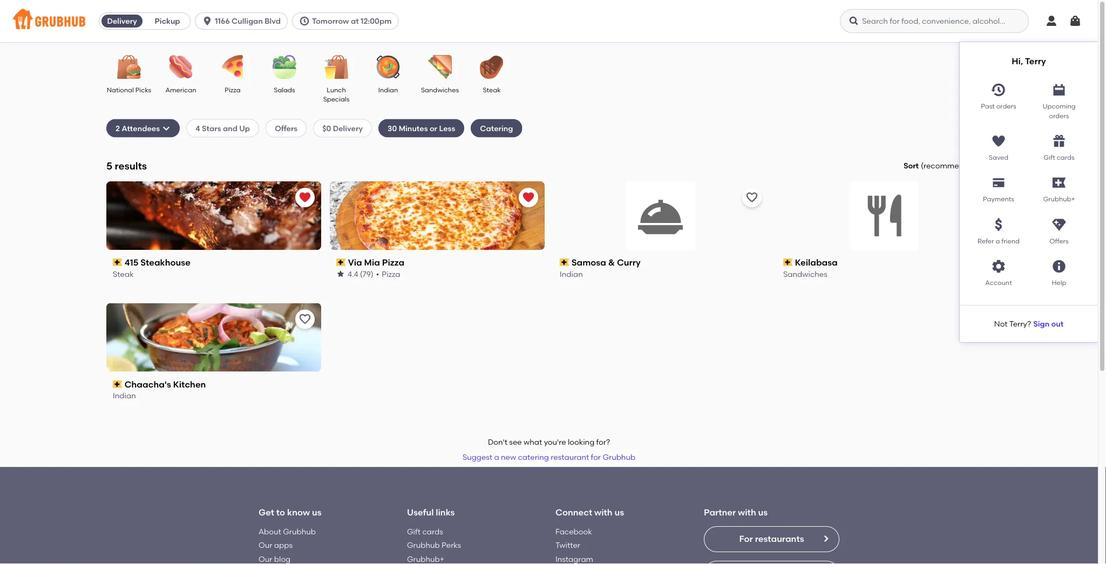Task type: locate. For each thing, give the bounding box(es) containing it.
415 steakhouse logo image
[[106, 181, 321, 250]]

subscription pass image inside keilabasa link
[[784, 259, 793, 266]]

subscription pass image left 415
[[113, 259, 122, 266]]

with right 'connect'
[[595, 507, 613, 517]]

0 vertical spatial orders
[[997, 102, 1017, 110]]

orders
[[997, 102, 1017, 110], [1050, 112, 1070, 120]]

twitter link
[[556, 541, 581, 550]]

offers up help 'button'
[[1050, 237, 1069, 245]]

subscription pass image
[[336, 259, 346, 266], [784, 259, 793, 266]]

none field inside the 5 results main content
[[904, 160, 992, 171]]

• pizza
[[376, 269, 400, 279]]

a
[[996, 237, 1000, 245], [494, 453, 499, 462]]

0 horizontal spatial indian
[[113, 391, 136, 401]]

save this restaurant image
[[299, 313, 312, 326]]

gift up grubhub plus flag logo
[[1044, 154, 1056, 161]]

0 vertical spatial gift
[[1044, 154, 1056, 161]]

a inside "button"
[[494, 453, 499, 462]]

us
[[312, 507, 322, 517], [615, 507, 624, 517], [758, 507, 768, 517]]

pizza up • pizza at the left
[[382, 257, 405, 268]]

3 us from the left
[[758, 507, 768, 517]]

sandwiches down the keilabasa
[[784, 269, 828, 279]]

our blog link
[[259, 555, 291, 564]]

indian image
[[369, 55, 407, 79]]

salads
[[274, 86, 295, 94]]

2 subscription pass image from the left
[[784, 259, 793, 266]]

1 horizontal spatial gift
[[1044, 154, 1056, 161]]

friend
[[1002, 237, 1020, 245]]

1 horizontal spatial delivery
[[333, 124, 363, 133]]

recommended
[[924, 161, 979, 170]]

2 horizontal spatial indian
[[560, 269, 583, 279]]

us for partner with us
[[758, 507, 768, 517]]

a for friend
[[996, 237, 1000, 245]]

svg image
[[1045, 15, 1058, 28], [202, 16, 213, 26], [299, 16, 310, 26], [1052, 82, 1067, 97]]

2 horizontal spatial us
[[758, 507, 768, 517]]

indian
[[378, 86, 398, 94], [560, 269, 583, 279], [113, 391, 136, 401]]

1 vertical spatial steak
[[113, 269, 134, 279]]

gift for gift cards
[[1044, 154, 1056, 161]]

1 vertical spatial orders
[[1050, 112, 1070, 120]]

hi, terry
[[1012, 56, 1046, 66]]

us right know
[[312, 507, 322, 517]]

subscription pass image left chaacha's
[[113, 381, 122, 388]]

0 vertical spatial gift cards link
[[1029, 129, 1090, 162]]

415 steakhouse
[[125, 257, 191, 268]]

or
[[430, 124, 437, 133]]

svg image inside the account link
[[991, 259, 1007, 274]]

delivery inside the 5 results main content
[[333, 124, 363, 133]]

0 vertical spatial cards
[[1057, 154, 1075, 161]]

2 vertical spatial grubhub
[[407, 541, 440, 550]]

indian down chaacha's
[[113, 391, 136, 401]]

star icon image
[[336, 270, 345, 278]]

1 vertical spatial cards
[[423, 527, 443, 536]]

gift cards link down upcoming orders
[[1029, 129, 1090, 162]]

partner with us
[[704, 507, 768, 517]]

1 vertical spatial offers
[[1050, 237, 1069, 245]]

get
[[259, 507, 274, 517]]

sandwiches down sandwiches image
[[421, 86, 459, 94]]

1 horizontal spatial sandwiches
[[784, 269, 828, 279]]

0 vertical spatial pizza
[[225, 86, 241, 94]]

terry
[[1025, 56, 1046, 66], [1010, 319, 1028, 328]]

0 vertical spatial grubhub+
[[1044, 195, 1076, 203]]

subscription pass image up star icon at the left of page
[[336, 259, 346, 266]]

0 horizontal spatial a
[[494, 453, 499, 462]]

svg image inside payments link
[[991, 175, 1007, 190]]

0 horizontal spatial save this restaurant button
[[295, 310, 315, 329]]

offers down salads
[[275, 124, 298, 133]]

curry
[[617, 257, 641, 268]]

2 attendees
[[116, 124, 160, 133]]

a right refer
[[996, 237, 1000, 245]]

1 vertical spatial a
[[494, 453, 499, 462]]

1 horizontal spatial grubhub
[[407, 541, 440, 550]]

delivery inside button
[[107, 16, 137, 26]]

cards up the grubhub perks 'link' on the bottom left of page
[[423, 527, 443, 536]]

subscription pass image
[[113, 259, 122, 266], [560, 259, 570, 266], [113, 381, 122, 388]]

subscription pass image inside chaacha's kitchen link
[[113, 381, 122, 388]]

tomorrow at 12:00pm button
[[292, 12, 403, 30]]

grubhub+ link
[[407, 555, 444, 564]]

0 horizontal spatial saved restaurant button
[[295, 188, 315, 207]]

terry right not
[[1010, 319, 1028, 328]]

don't see what you're looking for?
[[488, 438, 610, 447]]

0 horizontal spatial subscription pass image
[[336, 259, 346, 266]]

Search for food, convenience, alcohol... search field
[[840, 9, 1029, 33]]

1 vertical spatial terry
[[1010, 319, 1028, 328]]

orders right past
[[997, 102, 1017, 110]]

grubhub
[[603, 453, 636, 462], [283, 527, 316, 536], [407, 541, 440, 550]]

0 vertical spatial a
[[996, 237, 1000, 245]]

save this restaurant button for chaacha's kitchen
[[295, 310, 315, 329]]

2 horizontal spatial grubhub
[[603, 453, 636, 462]]

delivery left pickup button
[[107, 16, 137, 26]]

svg image inside saved link
[[991, 134, 1007, 149]]

pizza right •
[[382, 269, 400, 279]]

grubhub up grubhub+ link
[[407, 541, 440, 550]]

2 with from the left
[[738, 507, 756, 517]]

1 vertical spatial our
[[259, 555, 272, 564]]

0 vertical spatial terry
[[1025, 56, 1046, 66]]

0 vertical spatial offers
[[275, 124, 298, 133]]

1 saved restaurant button from the left
[[295, 188, 315, 207]]

gift cards
[[1044, 154, 1075, 161]]

1 horizontal spatial indian
[[378, 86, 398, 94]]

orders down 'upcoming'
[[1050, 112, 1070, 120]]

svg image inside help 'button'
[[1052, 259, 1067, 274]]

save this restaurant button
[[743, 188, 762, 207], [295, 310, 315, 329]]

svg image inside refer a friend button
[[991, 217, 1007, 232]]

1 horizontal spatial gift cards link
[[1029, 129, 1090, 162]]

svg image inside 1166 culligan blvd button
[[202, 16, 213, 26]]

saved restaurant button for 415 steakhouse
[[295, 188, 315, 207]]

refer a friend
[[978, 237, 1020, 245]]

0 horizontal spatial offers
[[275, 124, 298, 133]]

save this restaurant image
[[746, 191, 759, 204]]

saved restaurant button
[[295, 188, 315, 207], [519, 188, 538, 207]]

subscription pass image inside the samosa & curry link
[[560, 259, 570, 266]]

12:00pm
[[361, 16, 392, 26]]

svg image for 1166 culligan blvd
[[202, 16, 213, 26]]

1 vertical spatial grubhub+
[[407, 555, 444, 564]]

with
[[595, 507, 613, 517], [738, 507, 756, 517]]

sort
[[904, 161, 919, 170]]

chaacha's kitchen logo image
[[106, 303, 321, 372]]

0 horizontal spatial with
[[595, 507, 613, 517]]

svg image inside tomorrow at 12:00pm 'button'
[[299, 16, 310, 26]]

not terry ? sign out
[[995, 319, 1064, 328]]

1 horizontal spatial a
[[996, 237, 1000, 245]]

refer
[[978, 237, 994, 245]]

cards inside main navigation 'navigation'
[[1057, 154, 1075, 161]]

us for connect with us
[[615, 507, 624, 517]]

1 our from the top
[[259, 541, 272, 550]]

steak down 415
[[113, 269, 134, 279]]

grubhub+ down grubhub plus flag logo
[[1044, 195, 1076, 203]]

gift inside gift cards link
[[1044, 154, 1056, 161]]

indian for samosa & curry
[[560, 269, 583, 279]]

1 horizontal spatial orders
[[1050, 112, 1070, 120]]

subscription pass image left samosa in the right top of the page
[[560, 259, 570, 266]]

indian down samosa in the right top of the page
[[560, 269, 583, 279]]

0 horizontal spatial gift cards link
[[407, 527, 443, 536]]

us up for restaurants
[[758, 507, 768, 517]]

2 vertical spatial indian
[[113, 391, 136, 401]]

1 vertical spatial pizza
[[382, 257, 405, 268]]

grubhub down know
[[283, 527, 316, 536]]

a left new
[[494, 453, 499, 462]]

stars
[[202, 124, 221, 133]]

1166 culligan blvd button
[[195, 12, 292, 30]]

salads image
[[266, 55, 303, 79]]

useful links
[[407, 507, 455, 517]]

1 horizontal spatial subscription pass image
[[784, 259, 793, 266]]

gift inside gift cards grubhub perks grubhub+
[[407, 527, 421, 536]]

2 saved restaurant button from the left
[[519, 188, 538, 207]]

1 vertical spatial delivery
[[333, 124, 363, 133]]

terry right hi,
[[1025, 56, 1046, 66]]

main navigation navigation
[[0, 0, 1098, 342]]

svg image inside offers link
[[1052, 217, 1067, 232]]

via
[[348, 257, 362, 268]]

tomorrow
[[312, 16, 349, 26]]

grubhub perks link
[[407, 541, 461, 550]]

for
[[740, 534, 753, 544]]

0 horizontal spatial grubhub+
[[407, 555, 444, 564]]

svg image up 'upcoming'
[[1052, 82, 1067, 97]]

chaacha's kitchen
[[125, 379, 206, 390]]

upcoming orders link
[[1029, 78, 1090, 121]]

svg image
[[1069, 15, 1082, 28], [849, 16, 860, 26], [991, 82, 1007, 97], [162, 124, 171, 133], [991, 134, 1007, 149], [1052, 134, 1067, 149], [991, 175, 1007, 190], [991, 217, 1007, 232], [1052, 217, 1067, 232], [991, 259, 1007, 274], [1052, 259, 1067, 274]]

1 horizontal spatial grubhub+
[[1044, 195, 1076, 203]]

gift cards link up the grubhub perks 'link' on the bottom left of page
[[407, 527, 443, 536]]

0 horizontal spatial us
[[312, 507, 322, 517]]

upcoming orders
[[1043, 102, 1076, 120]]

30 minutes or less
[[388, 124, 455, 133]]

a inside button
[[996, 237, 1000, 245]]

1 horizontal spatial saved restaurant button
[[519, 188, 538, 207]]

sandwiches
[[421, 86, 459, 94], [784, 269, 828, 279]]

1 subscription pass image from the left
[[336, 259, 346, 266]]

gift cards link
[[1029, 129, 1090, 162], [407, 527, 443, 536]]

steak image
[[473, 55, 511, 79]]

samosa
[[572, 257, 606, 268]]

connect with us
[[556, 507, 624, 517]]

indian down the indian image
[[378, 86, 398, 94]]

0 horizontal spatial grubhub
[[283, 527, 316, 536]]

catering
[[518, 453, 549, 462]]

about
[[259, 527, 281, 536]]

get to know us
[[259, 507, 322, 517]]

keilabasa logo image
[[850, 181, 919, 250]]

grubhub down for?
[[603, 453, 636, 462]]

1 horizontal spatial with
[[738, 507, 756, 517]]

1 horizontal spatial us
[[615, 507, 624, 517]]

save this restaurant button for samosa & curry
[[743, 188, 762, 207]]

4.4
[[348, 269, 358, 279]]

0 vertical spatial delivery
[[107, 16, 137, 26]]

1 vertical spatial save this restaurant button
[[295, 310, 315, 329]]

svg image inside upcoming orders link
[[1052, 82, 1067, 97]]

steak down steak image
[[483, 86, 501, 94]]

with up 'for' on the bottom of the page
[[738, 507, 756, 517]]

0 vertical spatial grubhub
[[603, 453, 636, 462]]

cards up grubhub plus flag logo
[[1057, 154, 1075, 161]]

4 stars and up
[[196, 124, 250, 133]]

delivery
[[107, 16, 137, 26], [333, 124, 363, 133]]

0 horizontal spatial cards
[[423, 527, 443, 536]]

past orders
[[981, 102, 1017, 110]]

offers link
[[1029, 213, 1090, 246]]

subscription pass image inside 415 steakhouse link
[[113, 259, 122, 266]]

1 horizontal spatial steak
[[483, 86, 501, 94]]

to
[[276, 507, 285, 517]]

1 vertical spatial indian
[[560, 269, 583, 279]]

2 our from the top
[[259, 555, 272, 564]]

1 vertical spatial grubhub
[[283, 527, 316, 536]]

help
[[1052, 279, 1067, 287]]

1166
[[215, 16, 230, 26]]

us right 'connect'
[[615, 507, 624, 517]]

saved link
[[969, 129, 1029, 162]]

svg image for offers
[[1052, 217, 1067, 232]]

svg image inside past orders link
[[991, 82, 1007, 97]]

gift cards grubhub perks grubhub+
[[407, 527, 461, 564]]

attendees
[[122, 124, 160, 133]]

know
[[287, 507, 310, 517]]

subscription pass image for via mia pizza
[[336, 259, 346, 266]]

1 with from the left
[[595, 507, 613, 517]]

svg image left tomorrow
[[299, 16, 310, 26]]

chaacha's kitchen link
[[113, 378, 315, 391]]

0 vertical spatial indian
[[378, 86, 398, 94]]

partner
[[704, 507, 736, 517]]

2 us from the left
[[615, 507, 624, 517]]

our left blog
[[259, 555, 272, 564]]

0 horizontal spatial sandwiches
[[421, 86, 459, 94]]

1 horizontal spatial cards
[[1057, 154, 1075, 161]]

415 steakhouse link
[[113, 256, 315, 269]]

0 horizontal spatial orders
[[997, 102, 1017, 110]]

2 vertical spatial pizza
[[382, 269, 400, 279]]

4.4 (79)
[[348, 269, 374, 279]]

1 vertical spatial gift
[[407, 527, 421, 536]]

terry for not
[[1010, 319, 1028, 328]]

subscription pass image left the keilabasa
[[784, 259, 793, 266]]

1 horizontal spatial offers
[[1050, 237, 1069, 245]]

svg image for payments
[[991, 175, 1007, 190]]

1 horizontal spatial save this restaurant button
[[743, 188, 762, 207]]

0 horizontal spatial delivery
[[107, 16, 137, 26]]

grubhub+ down the grubhub perks 'link' on the bottom left of page
[[407, 555, 444, 564]]

0 vertical spatial save this restaurant button
[[743, 188, 762, 207]]

saved restaurant image
[[522, 191, 535, 204]]

subscription pass image inside via mia pizza link
[[336, 259, 346, 266]]

cards for gift cards
[[1057, 154, 1075, 161]]

our down about
[[259, 541, 272, 550]]

none field containing sort
[[904, 160, 992, 171]]

pizza down 'pizza' image
[[225, 86, 241, 94]]

gift down useful
[[407, 527, 421, 536]]

5 results
[[106, 160, 147, 172]]

kitchen
[[173, 379, 206, 390]]

0 vertical spatial our
[[259, 541, 272, 550]]

pizza
[[225, 86, 241, 94], [382, 257, 405, 268], [382, 269, 400, 279]]

0 vertical spatial steak
[[483, 86, 501, 94]]

subscription pass image for chaacha's kitchen
[[113, 381, 122, 388]]

twitter
[[556, 541, 581, 550]]

cards inside gift cards grubhub perks grubhub+
[[423, 527, 443, 536]]

orders inside upcoming orders
[[1050, 112, 1070, 120]]

via mia pizza logo image
[[330, 181, 545, 250]]

None field
[[904, 160, 992, 171]]

svg image left 1166 in the left of the page
[[202, 16, 213, 26]]

delivery right $0
[[333, 124, 363, 133]]

0 horizontal spatial gift
[[407, 527, 421, 536]]



Task type: describe. For each thing, give the bounding box(es) containing it.
svg image for past orders
[[991, 82, 1007, 97]]

links
[[436, 507, 455, 517]]

samosa & curry link
[[560, 256, 762, 269]]

grubhub+ button
[[1029, 171, 1090, 204]]

svg image for help
[[1052, 259, 1067, 274]]

svg image for account
[[991, 259, 1007, 274]]

(79)
[[360, 269, 374, 279]]

offers inside the 5 results main content
[[275, 124, 298, 133]]

svg image for refer a friend
[[991, 217, 1007, 232]]

0 horizontal spatial steak
[[113, 269, 134, 279]]

upcoming
[[1043, 102, 1076, 110]]

past
[[981, 102, 995, 110]]

steakhouse
[[141, 257, 191, 268]]

sort ( recommended
[[904, 161, 979, 170]]

orders for past orders
[[997, 102, 1017, 110]]

cards for gift cards grubhub perks grubhub+
[[423, 527, 443, 536]]

account
[[986, 279, 1012, 287]]

0 vertical spatial sandwiches
[[421, 86, 459, 94]]

sign out button
[[1034, 314, 1064, 334]]

perks
[[442, 541, 461, 550]]

account link
[[969, 255, 1029, 288]]

svg image for gift cards
[[1052, 134, 1067, 149]]

results
[[115, 160, 147, 172]]

you're
[[544, 438, 566, 447]]

keilabasa
[[795, 257, 838, 268]]

about grubhub our apps our blog
[[259, 527, 316, 564]]

saved
[[989, 154, 1009, 161]]

orders for upcoming orders
[[1050, 112, 1070, 120]]

for restaurants link
[[704, 526, 840, 552]]

offers inside main navigation 'navigation'
[[1050, 237, 1069, 245]]

5
[[106, 160, 112, 172]]

saved restaurant button for via mia pizza
[[519, 188, 538, 207]]

sandwiches image
[[421, 55, 459, 79]]

subscription pass image for 415 steakhouse
[[113, 259, 122, 266]]

american
[[165, 86, 196, 94]]

national
[[107, 86, 134, 94]]

pickup
[[155, 16, 180, 26]]

1166 culligan blvd
[[215, 16, 281, 26]]

hi,
[[1012, 56, 1023, 66]]

saved restaurant image
[[299, 191, 312, 204]]

not
[[995, 319, 1008, 328]]

sign
[[1034, 319, 1050, 328]]

samosa & curry logo image
[[627, 181, 695, 250]]

don't
[[488, 438, 508, 447]]

pickup button
[[145, 12, 190, 30]]

grubhub+ inside button
[[1044, 195, 1076, 203]]

pizza image
[[214, 55, 252, 79]]

instagram
[[556, 555, 594, 564]]

national picks image
[[110, 55, 148, 79]]

picks
[[135, 86, 151, 94]]

see
[[509, 438, 522, 447]]

out
[[1052, 319, 1064, 328]]

a for new
[[494, 453, 499, 462]]

and
[[223, 124, 238, 133]]

facebook twitter instagram
[[556, 527, 594, 564]]

indian for chaacha's kitchen
[[113, 391, 136, 401]]

grubhub inside gift cards grubhub perks grubhub+
[[407, 541, 440, 550]]

right image
[[822, 535, 831, 543]]

•
[[376, 269, 379, 279]]

grubhub+ inside gift cards grubhub perks grubhub+
[[407, 555, 444, 564]]

about grubhub link
[[259, 527, 316, 536]]

grubhub inside "button"
[[603, 453, 636, 462]]

subscription pass image for samosa & curry
[[560, 259, 570, 266]]

suggest a new catering restaurant for grubhub button
[[458, 448, 641, 467]]

grubhub plus flag logo image
[[1053, 178, 1066, 188]]

catering
[[480, 124, 513, 133]]

5 results main content
[[0, 42, 1098, 564]]

up
[[239, 124, 250, 133]]

1 vertical spatial gift cards link
[[407, 527, 443, 536]]

$0 delivery
[[322, 124, 363, 133]]

?
[[1028, 319, 1032, 328]]

american image
[[162, 55, 200, 79]]

lunch specials
[[323, 86, 350, 103]]

culligan
[[232, 16, 263, 26]]

national picks
[[107, 86, 151, 94]]

mia
[[364, 257, 380, 268]]

help button
[[1029, 255, 1090, 288]]

blvd
[[265, 16, 281, 26]]

for?
[[597, 438, 610, 447]]

useful
[[407, 507, 434, 517]]

apps
[[274, 541, 293, 550]]

restaurants
[[755, 534, 804, 544]]

what
[[524, 438, 542, 447]]

svg image for upcoming orders
[[1052, 82, 1067, 97]]

instagram link
[[556, 555, 594, 564]]

keilabasa link
[[784, 256, 986, 269]]

with for partner
[[738, 507, 756, 517]]

lunch
[[327, 86, 346, 94]]

svg image for tomorrow at 12:00pm
[[299, 16, 310, 26]]

1 vertical spatial sandwiches
[[784, 269, 828, 279]]

lunch specials image
[[318, 55, 355, 79]]

grubhub inside about grubhub our apps our blog
[[283, 527, 316, 536]]

terry for hi,
[[1025, 56, 1046, 66]]

with for connect
[[595, 507, 613, 517]]

svg image up hi, terry
[[1045, 15, 1058, 28]]

subscription pass image for keilabasa
[[784, 259, 793, 266]]

svg image for saved
[[991, 134, 1007, 149]]

415
[[125, 257, 138, 268]]

for restaurants
[[740, 534, 804, 544]]

connect
[[556, 507, 592, 517]]

1 us from the left
[[312, 507, 322, 517]]

(
[[921, 161, 924, 170]]

for
[[591, 453, 601, 462]]

looking
[[568, 438, 595, 447]]

at
[[351, 16, 359, 26]]

30
[[388, 124, 397, 133]]

minutes
[[399, 124, 428, 133]]

less
[[439, 124, 455, 133]]

via mia pizza
[[348, 257, 405, 268]]

blog
[[274, 555, 291, 564]]

gift for gift cards grubhub perks grubhub+
[[407, 527, 421, 536]]

specials
[[323, 95, 350, 103]]

2
[[116, 124, 120, 133]]

facebook
[[556, 527, 592, 536]]



Task type: vqa. For each thing, say whether or not it's contained in the screenshot.
"Samosa & Curry logo"
yes



